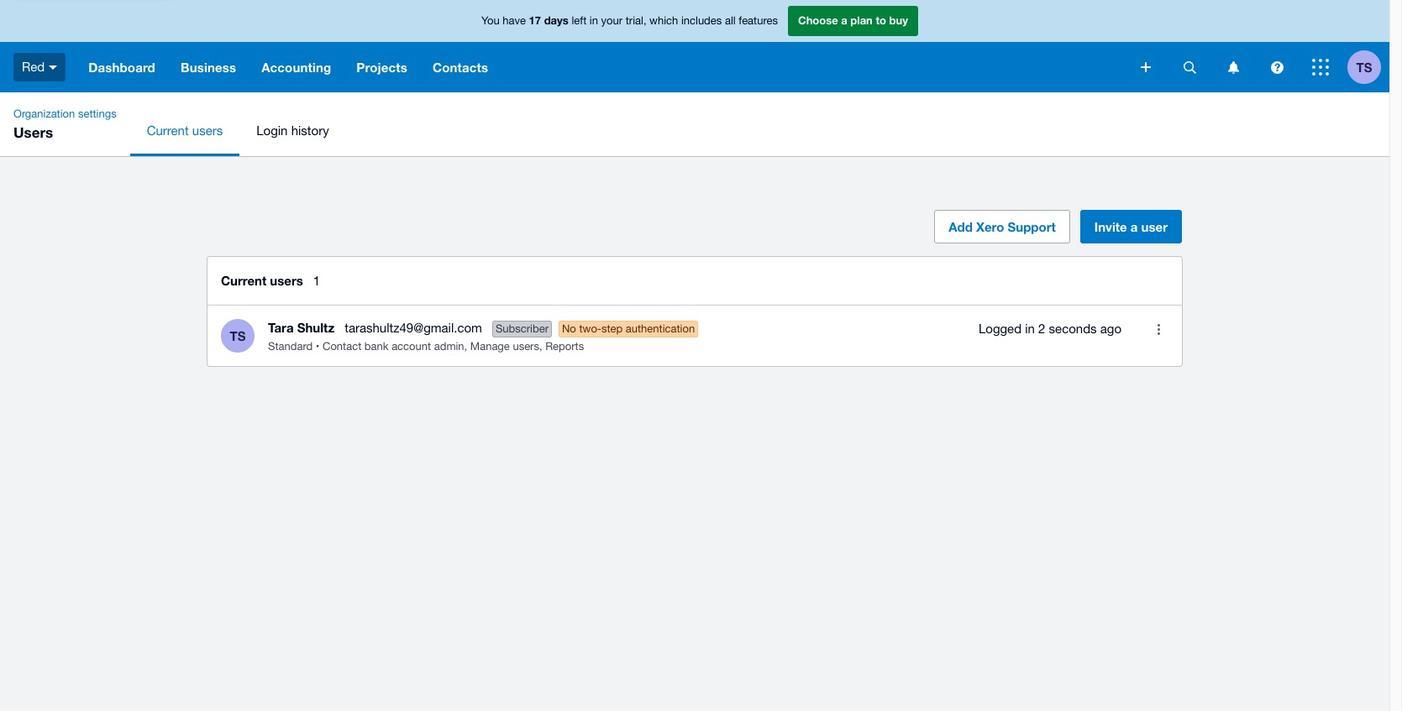 Task type: vqa. For each thing, say whether or not it's contained in the screenshot.
right Ts
yes



Task type: describe. For each thing, give the bounding box(es) containing it.
contact
[[323, 340, 361, 352]]

users
[[13, 123, 53, 141]]

logged
[[979, 322, 1022, 336]]

invite
[[1094, 219, 1127, 234]]

current users inside menu
[[147, 123, 223, 138]]

history
[[291, 123, 329, 138]]

tara shultz
[[268, 320, 335, 335]]

organization settings users
[[13, 108, 116, 141]]

projects
[[356, 60, 407, 75]]

1 , from the left
[[464, 340, 467, 352]]

you have 17 days left in your trial, which includes all features
[[481, 14, 778, 27]]

1 vertical spatial current users
[[221, 273, 303, 288]]

17
[[529, 14, 541, 27]]

you
[[481, 14, 500, 27]]

projects button
[[344, 42, 420, 92]]

•
[[316, 340, 320, 352]]

xero
[[976, 219, 1004, 234]]

login history
[[256, 123, 329, 138]]

have
[[503, 14, 526, 27]]

no two-step authentication
[[562, 322, 695, 335]]

invite a user button
[[1080, 210, 1182, 244]]

reports
[[545, 340, 584, 352]]

dashboard
[[88, 60, 155, 75]]

a for choose
[[841, 14, 847, 27]]

two-
[[579, 322, 601, 335]]

which
[[649, 14, 678, 27]]

manage
[[470, 340, 510, 352]]

invite a user
[[1094, 219, 1168, 234]]

red
[[22, 59, 45, 74]]

1 horizontal spatial current
[[221, 273, 266, 288]]

ts button
[[1347, 42, 1389, 92]]

business
[[181, 60, 236, 75]]

standard • contact bank account admin , manage users , reports
[[268, 340, 584, 352]]

2
[[1038, 322, 1045, 336]]

buy
[[889, 14, 908, 27]]

add xero support
[[949, 219, 1056, 234]]

add xero support button
[[934, 210, 1070, 244]]

standard
[[268, 340, 313, 352]]

accounting
[[261, 60, 331, 75]]

organization
[[13, 108, 75, 120]]

login history link
[[240, 106, 346, 156]]

ts inside popup button
[[1356, 59, 1372, 74]]

accounting button
[[249, 42, 344, 92]]

tarashultz49@gmail.com
[[345, 320, 482, 335]]

choose
[[798, 14, 838, 27]]

trial,
[[626, 14, 646, 27]]

1 vertical spatial in
[[1025, 322, 1035, 336]]

shultz
[[297, 320, 335, 335]]

features
[[739, 14, 778, 27]]

ago
[[1100, 322, 1121, 336]]

2 horizontal spatial svg image
[[1271, 61, 1283, 74]]

menu containing current users
[[130, 106, 1389, 156]]

more options image
[[1142, 313, 1175, 346]]

no
[[562, 322, 576, 335]]

a for invite
[[1131, 219, 1138, 234]]

user
[[1141, 219, 1168, 234]]

includes
[[681, 14, 722, 27]]

in inside you have 17 days left in your trial, which includes all features
[[590, 14, 598, 27]]

0 horizontal spatial ts
[[230, 328, 246, 343]]



Task type: locate. For each thing, give the bounding box(es) containing it.
plan
[[850, 14, 873, 27]]

left
[[572, 14, 587, 27]]

,
[[464, 340, 467, 352], [539, 340, 542, 352]]

0 vertical spatial a
[[841, 14, 847, 27]]

1
[[313, 274, 320, 288]]

svg image inside "red" popup button
[[49, 65, 57, 70]]

current users up tara
[[221, 273, 303, 288]]

menu
[[130, 106, 1389, 156]]

red button
[[0, 42, 76, 92]]

current down the business
[[147, 123, 189, 138]]

banner
[[0, 0, 1389, 92]]

dashboard link
[[76, 42, 168, 92]]

a inside banner
[[841, 14, 847, 27]]

users down the business
[[192, 123, 223, 138]]

users left 1
[[270, 273, 303, 288]]

current users link
[[130, 106, 240, 156]]

step
[[601, 322, 623, 335]]

2 horizontal spatial svg image
[[1312, 59, 1329, 76]]

tara
[[268, 320, 294, 335]]

all
[[725, 14, 736, 27]]

0 vertical spatial current
[[147, 123, 189, 138]]

organization settings link
[[7, 106, 123, 123]]

a
[[841, 14, 847, 27], [1131, 219, 1138, 234]]

2 , from the left
[[539, 340, 542, 352]]

0 horizontal spatial a
[[841, 14, 847, 27]]

current users down the business popup button
[[147, 123, 223, 138]]

current left 1
[[221, 273, 266, 288]]

1 horizontal spatial ,
[[539, 340, 542, 352]]

1 horizontal spatial svg image
[[1183, 61, 1196, 74]]

0 horizontal spatial current
[[147, 123, 189, 138]]

2 vertical spatial users
[[513, 340, 539, 352]]

in right 'left'
[[590, 14, 598, 27]]

1 vertical spatial current
[[221, 273, 266, 288]]

, left reports
[[539, 340, 542, 352]]

0 vertical spatial users
[[192, 123, 223, 138]]

in
[[590, 14, 598, 27], [1025, 322, 1035, 336]]

subscriber
[[496, 322, 549, 335]]

in left 2
[[1025, 322, 1035, 336]]

1 horizontal spatial a
[[1131, 219, 1138, 234]]

users down subscriber
[[513, 340, 539, 352]]

1 horizontal spatial svg image
[[1228, 61, 1239, 74]]

support
[[1008, 219, 1056, 234]]

current inside menu
[[147, 123, 189, 138]]

a left plan
[[841, 14, 847, 27]]

ts
[[1356, 59, 1372, 74], [230, 328, 246, 343]]

1 vertical spatial a
[[1131, 219, 1138, 234]]

contacts
[[433, 60, 488, 75]]

login
[[256, 123, 288, 138]]

0 horizontal spatial users
[[192, 123, 223, 138]]

to
[[876, 14, 886, 27]]

choose a plan to buy
[[798, 14, 908, 27]]

settings
[[78, 108, 116, 120]]

svg image
[[1312, 59, 1329, 76], [1228, 61, 1239, 74], [1141, 62, 1151, 72]]

admin
[[434, 340, 464, 352]]

1 horizontal spatial ts
[[1356, 59, 1372, 74]]

contacts button
[[420, 42, 501, 92]]

seconds
[[1049, 322, 1097, 336]]

add
[[949, 219, 973, 234]]

a inside button
[[1131, 219, 1138, 234]]

0 horizontal spatial ,
[[464, 340, 467, 352]]

bank
[[364, 340, 389, 352]]

1 horizontal spatial in
[[1025, 322, 1035, 336]]

2 horizontal spatial users
[[513, 340, 539, 352]]

your
[[601, 14, 623, 27]]

svg image
[[1183, 61, 1196, 74], [1271, 61, 1283, 74], [49, 65, 57, 70]]

0 horizontal spatial in
[[590, 14, 598, 27]]

0 vertical spatial ts
[[1356, 59, 1372, 74]]

logged in 2 seconds ago
[[979, 322, 1121, 336]]

account
[[392, 340, 431, 352]]

1 vertical spatial ts
[[230, 328, 246, 343]]

1 vertical spatial users
[[270, 273, 303, 288]]

0 horizontal spatial svg image
[[1141, 62, 1151, 72]]

current users
[[147, 123, 223, 138], [221, 273, 303, 288]]

current
[[147, 123, 189, 138], [221, 273, 266, 288]]

banner containing ts
[[0, 0, 1389, 92]]

0 vertical spatial in
[[590, 14, 598, 27]]

0 horizontal spatial svg image
[[49, 65, 57, 70]]

authentication
[[626, 322, 695, 335]]

a left user
[[1131, 219, 1138, 234]]

0 vertical spatial current users
[[147, 123, 223, 138]]

users
[[192, 123, 223, 138], [270, 273, 303, 288], [513, 340, 539, 352]]

days
[[544, 14, 569, 27]]

, left manage at left
[[464, 340, 467, 352]]

business button
[[168, 42, 249, 92]]

1 horizontal spatial users
[[270, 273, 303, 288]]



